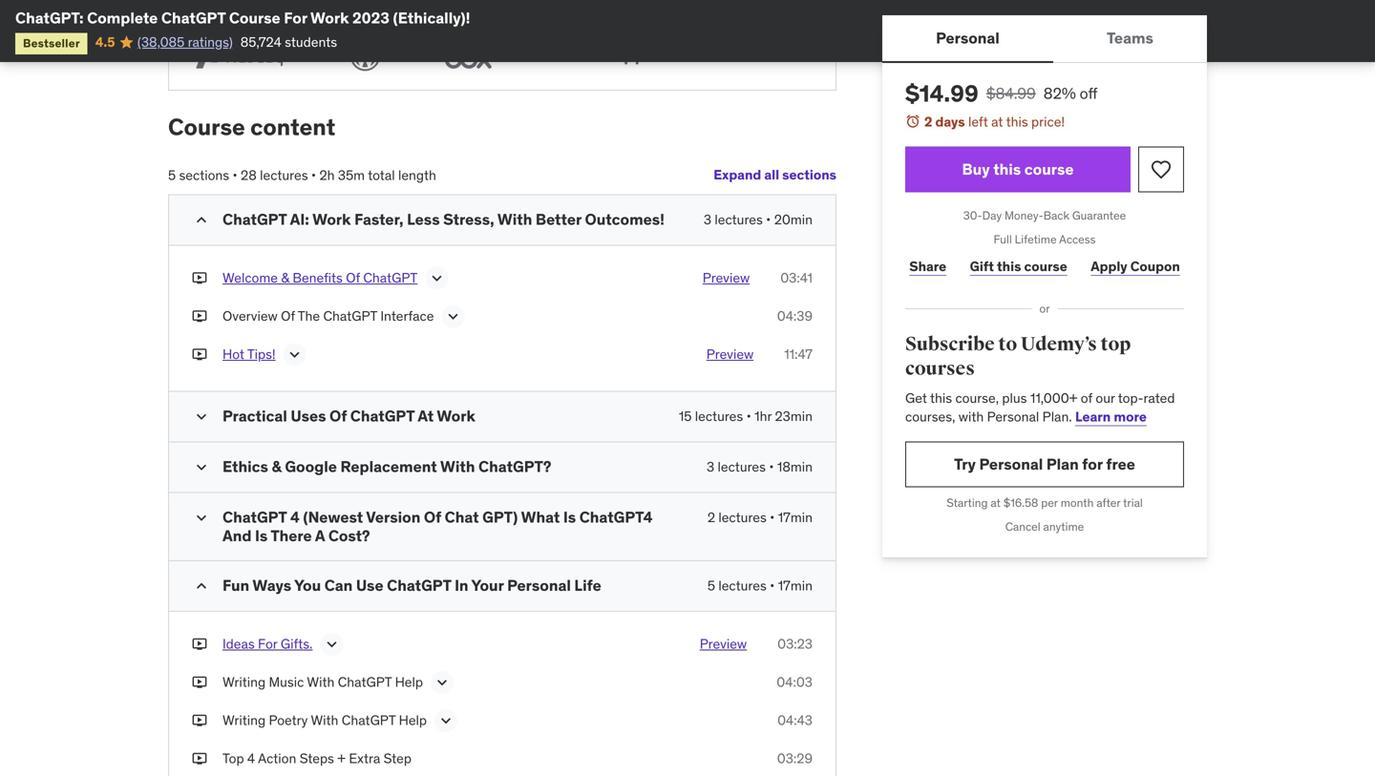 Task type: locate. For each thing, give the bounding box(es) containing it.
buy this course
[[962, 159, 1074, 179]]

4
[[290, 508, 300, 527], [247, 750, 255, 767]]

2
[[924, 113, 932, 130], [707, 509, 715, 526]]

2 for 2 lectures • 17min
[[707, 509, 715, 526]]

personal up $16.58 at the bottom right of the page
[[979, 454, 1043, 474]]

this up 'courses,' at the right of page
[[930, 389, 952, 407]]

1 sections from the left
[[782, 166, 836, 183]]

writing
[[222, 674, 266, 691], [222, 712, 266, 729]]

3 small image from the top
[[192, 458, 211, 477]]

chatgpt:
[[15, 8, 84, 28]]

5 xsmall image from the top
[[192, 750, 207, 768]]

4 right top
[[247, 750, 255, 767]]

3 xsmall image from the top
[[192, 673, 207, 692]]

is right what
[[563, 508, 576, 527]]

3
[[704, 211, 711, 228], [707, 458, 714, 476]]

more
[[1114, 408, 1147, 425]]

1 vertical spatial xsmall image
[[192, 635, 207, 654]]

1 vertical spatial 3
[[707, 458, 714, 476]]

5
[[168, 166, 176, 184], [707, 577, 715, 594]]

personal up '$14.99' at the right of the page
[[936, 28, 1000, 48]]

at right left
[[991, 113, 1003, 130]]

1 vertical spatial help
[[399, 712, 427, 729]]

to
[[998, 333, 1017, 356]]

for left gifts. at the bottom
[[258, 635, 277, 653]]

xsmall image for writing poetry with chatgpt help
[[192, 711, 207, 730]]

xsmall image left poetry
[[192, 711, 207, 730]]

5 down 2 lectures • 17min
[[707, 577, 715, 594]]

0 vertical spatial for
[[284, 8, 307, 28]]

step
[[383, 750, 411, 767]]

complete
[[87, 8, 158, 28]]

this for buy
[[993, 159, 1021, 179]]

with left better
[[497, 210, 532, 229]]

lectures down 15 lectures • 1hr 23min
[[718, 458, 766, 476]]

4 for (newest
[[290, 508, 300, 527]]

& for welcome
[[281, 269, 289, 287]]

personal
[[936, 28, 1000, 48], [987, 408, 1039, 425], [979, 454, 1043, 474], [507, 576, 571, 595]]

11:47
[[784, 346, 813, 363]]

personal button
[[882, 15, 1053, 61]]

1 vertical spatial small image
[[192, 577, 211, 596]]

total
[[368, 166, 395, 184]]

show lecture description image
[[427, 269, 446, 288], [443, 307, 463, 326], [322, 635, 341, 654]]

0 vertical spatial work
[[310, 8, 349, 28]]

better
[[536, 210, 581, 229]]

1 vertical spatial writing
[[222, 712, 266, 729]]

xsmall image left ideas
[[192, 635, 207, 654]]

0 vertical spatial small image
[[192, 211, 211, 230]]

04:03
[[777, 674, 813, 691]]

15 lectures • 1hr 23min
[[679, 408, 813, 425]]

is right and
[[255, 526, 268, 545]]

ethics & google replacement with chatgpt?
[[222, 457, 551, 477]]

& inside button
[[281, 269, 289, 287]]

xsmall image left the overview
[[192, 307, 207, 326]]

sections left 28
[[179, 166, 229, 184]]

1 horizontal spatial is
[[563, 508, 576, 527]]

1 vertical spatial course
[[168, 112, 245, 141]]

& right ethics
[[272, 457, 281, 477]]

1 vertical spatial 2
[[707, 509, 715, 526]]

2023
[[352, 8, 389, 28]]

gift this course link
[[966, 247, 1071, 286]]

anytime
[[1043, 519, 1084, 534]]

course for gift this course
[[1024, 258, 1067, 275]]

0 vertical spatial &
[[281, 269, 289, 287]]

• left 18min
[[769, 458, 774, 476]]

box image
[[436, 38, 500, 74]]

chatgpt inside chatgpt 4 (newest version of chat gpt) what is chatgpt4 and is there a cost?
[[222, 508, 287, 527]]

preview down 5 lectures • 17min
[[700, 635, 747, 653]]

hot
[[222, 346, 244, 363]]

nasdaq image
[[184, 38, 294, 74]]

17min
[[778, 509, 813, 526], [778, 577, 813, 594]]

2 17min from the top
[[778, 577, 813, 594]]

personal down the plus
[[987, 408, 1039, 425]]

sections
[[782, 166, 836, 183], [179, 166, 229, 184]]

work right ai: at top
[[312, 210, 351, 229]]

tab list
[[882, 15, 1207, 63]]

2 down 3 lectures • 18min
[[707, 509, 715, 526]]

of right benefits
[[346, 269, 360, 287]]

preview
[[703, 269, 750, 287], [706, 346, 754, 363], [700, 635, 747, 653]]

xsmall image left music
[[192, 673, 207, 692]]

03:23
[[777, 635, 813, 653]]

1 17min from the top
[[778, 509, 813, 526]]

this right gift
[[997, 258, 1021, 275]]

course up 85,724 at the top
[[229, 8, 280, 28]]

show lecture description image
[[285, 345, 304, 364], [433, 673, 452, 692], [436, 711, 456, 730]]

hot tips! button
[[222, 345, 276, 368]]

money-
[[1005, 208, 1043, 223]]

1 vertical spatial show lecture description image
[[433, 673, 452, 692]]

xsmall image left hot
[[192, 345, 207, 364]]

small image
[[192, 509, 211, 528], [192, 577, 211, 596]]

2 small image from the top
[[192, 407, 211, 426]]

xsmall image for ideas for gifts.
[[192, 635, 207, 654]]

1 small image from the top
[[192, 211, 211, 230]]

5 for 5 sections • 28 lectures • 2h 35m total length
[[168, 166, 176, 184]]

ratings)
[[188, 33, 233, 51]]

chatgpt?
[[478, 457, 551, 477]]

2 vertical spatial show lecture description image
[[322, 635, 341, 654]]

show lecture description image for faster,
[[285, 345, 304, 364]]

0 horizontal spatial is
[[255, 526, 268, 545]]

chatgpt right the
[[323, 308, 377, 325]]

0 horizontal spatial sections
[[179, 166, 229, 184]]

left
[[968, 113, 988, 130]]

of inside button
[[346, 269, 360, 287]]

at left $16.58 at the bottom right of the page
[[991, 496, 1001, 510]]

writing for writing music with chatgpt help
[[222, 674, 266, 691]]

subscribe to udemy's top courses
[[905, 333, 1131, 381]]

0 vertical spatial help
[[395, 674, 423, 691]]

1 vertical spatial show lecture description image
[[443, 307, 463, 326]]

netapp image
[[550, 38, 660, 74]]

4 xsmall image from the top
[[192, 711, 207, 730]]

sections right all
[[782, 166, 836, 183]]

welcome
[[222, 269, 278, 287]]

or
[[1039, 301, 1050, 316]]

lectures down 3 lectures • 18min
[[718, 509, 767, 526]]

1 horizontal spatial sections
[[782, 166, 836, 183]]

course down lifetime
[[1024, 258, 1067, 275]]

apply coupon button
[[1087, 247, 1184, 286]]

1 vertical spatial 5
[[707, 577, 715, 594]]

expand all sections button
[[713, 156, 836, 194]]

23min
[[775, 408, 813, 425]]

small image for fun
[[192, 577, 211, 596]]

4 inside chatgpt 4 (newest version of chat gpt) what is chatgpt4 and is there a cost?
[[290, 508, 300, 527]]

17min up 03:23 at the right of page
[[778, 577, 813, 594]]

sections inside dropdown button
[[782, 166, 836, 183]]

eventbrite image
[[710, 38, 820, 74]]

gift
[[970, 258, 994, 275]]

personal inside button
[[936, 28, 1000, 48]]

tips!
[[247, 346, 276, 363]]

plan.
[[1042, 408, 1072, 425]]

course content
[[168, 112, 335, 141]]

2 course from the top
[[1024, 258, 1067, 275]]

2 small image from the top
[[192, 577, 211, 596]]

• for chatgpt ai: work faster, less stress, with better outcomes!
[[766, 211, 771, 228]]

1 horizontal spatial 4
[[290, 508, 300, 527]]

lectures for chatgpt ai: work faster, less stress, with better outcomes!
[[715, 211, 763, 228]]

for
[[284, 8, 307, 28], [258, 635, 277, 653]]

writing up top
[[222, 712, 266, 729]]

course up 'back'
[[1024, 159, 1074, 179]]

at
[[418, 406, 434, 426]]

• for fun ways you can use chatgpt in your personal life
[[770, 577, 775, 594]]

chatgpt up extra
[[342, 712, 396, 729]]

xsmall image for writing music with chatgpt help
[[192, 673, 207, 692]]

1 vertical spatial work
[[312, 210, 351, 229]]

• left 20min
[[766, 211, 771, 228]]

1 vertical spatial small image
[[192, 407, 211, 426]]

2 writing from the top
[[222, 712, 266, 729]]

$14.99
[[905, 79, 978, 108]]

small image left 'fun' on the bottom left of the page
[[192, 577, 211, 596]]

1 vertical spatial at
[[991, 496, 1001, 510]]

0 horizontal spatial 4
[[247, 750, 255, 767]]

lectures
[[260, 166, 308, 184], [715, 211, 763, 228], [695, 408, 743, 425], [718, 458, 766, 476], [718, 509, 767, 526], [718, 577, 767, 594]]

04:43
[[777, 712, 813, 729]]

0 vertical spatial 3
[[704, 211, 711, 228]]

5 left 28
[[168, 166, 176, 184]]

small image
[[192, 211, 211, 230], [192, 407, 211, 426], [192, 458, 211, 477]]

3 for ethics & google replacement with chatgpt?
[[707, 458, 714, 476]]

1 small image from the top
[[192, 509, 211, 528]]

1 vertical spatial 17min
[[778, 577, 813, 594]]

tab list containing personal
[[882, 15, 1207, 63]]

1 vertical spatial course
[[1024, 258, 1067, 275]]

15
[[679, 408, 692, 425]]

2 vertical spatial show lecture description image
[[436, 711, 456, 730]]

work for course
[[310, 8, 349, 28]]

2 right alarm image
[[924, 113, 932, 130]]

of left chat
[[424, 508, 441, 527]]

of
[[346, 269, 360, 287], [281, 308, 295, 325], [329, 406, 347, 426], [424, 508, 441, 527]]

work up students
[[310, 8, 349, 28]]

lifetime
[[1015, 232, 1057, 247]]

this right buy
[[993, 159, 1021, 179]]

chatgpt down ethics
[[222, 508, 287, 527]]

2 vertical spatial work
[[437, 406, 475, 426]]

this inside button
[[993, 159, 1021, 179]]

free
[[1106, 454, 1135, 474]]

• down 3 lectures • 18min
[[770, 509, 775, 526]]

chatgpt up the interface
[[363, 269, 418, 287]]

xsmall image left top
[[192, 750, 207, 768]]

4 left a
[[290, 508, 300, 527]]

1 vertical spatial 4
[[247, 750, 255, 767]]

17min down 18min
[[778, 509, 813, 526]]

& left benefits
[[281, 269, 289, 287]]

chatgpt
[[161, 8, 226, 28], [222, 210, 287, 229], [363, 269, 418, 287], [323, 308, 377, 325], [350, 406, 415, 426], [222, 508, 287, 527], [387, 576, 451, 595], [338, 674, 392, 691], [342, 712, 396, 729]]

2 xsmall image from the top
[[192, 307, 207, 326]]

this inside get this course, plus 11,000+ of our top-rated courses, with personal plan.
[[930, 389, 952, 407]]

2 sections from the left
[[179, 166, 229, 184]]

course inside gift this course link
[[1024, 258, 1067, 275]]

course up 28
[[168, 112, 245, 141]]

xsmall image
[[192, 269, 207, 288], [192, 307, 207, 326], [192, 673, 207, 692], [192, 711, 207, 730], [192, 750, 207, 768]]

1 vertical spatial &
[[272, 457, 281, 477]]

0 vertical spatial writing
[[222, 674, 266, 691]]

0 vertical spatial small image
[[192, 509, 211, 528]]

0 horizontal spatial for
[[258, 635, 277, 653]]

lectures right 28
[[260, 166, 308, 184]]

is
[[563, 508, 576, 527], [255, 526, 268, 545]]

students
[[285, 33, 337, 51]]

small image left and
[[192, 509, 211, 528]]

preview down 3 lectures • 20min
[[703, 269, 750, 287]]

with right music
[[307, 674, 335, 691]]

course inside buy this course button
[[1024, 159, 1074, 179]]

2 vertical spatial small image
[[192, 458, 211, 477]]

0 horizontal spatial 2
[[707, 509, 715, 526]]

small image for ethics
[[192, 458, 211, 477]]

1 course from the top
[[1024, 159, 1074, 179]]

04:39
[[777, 308, 813, 325]]

preview for 11:47
[[706, 346, 754, 363]]

chatgpt left the in
[[387, 576, 451, 595]]

• for ethics & google replacement with chatgpt?
[[769, 458, 774, 476]]

1 vertical spatial preview
[[706, 346, 754, 363]]

ai:
[[290, 210, 309, 229]]

1 writing from the top
[[222, 674, 266, 691]]

1 horizontal spatial 5
[[707, 577, 715, 594]]

0 vertical spatial show lecture description image
[[427, 269, 446, 288]]

full
[[994, 232, 1012, 247]]

course
[[229, 8, 280, 28], [168, 112, 245, 141]]

welcome & benefits of chatgpt button
[[222, 269, 418, 292]]

show lecture description image right gifts. at the bottom
[[322, 635, 341, 654]]

small image for chatgpt
[[192, 509, 211, 528]]

&
[[281, 269, 289, 287], [272, 457, 281, 477]]

0 vertical spatial xsmall image
[[192, 345, 207, 364]]

0 horizontal spatial 5
[[168, 166, 176, 184]]

1 vertical spatial for
[[258, 635, 277, 653]]

• down 2 lectures • 17min
[[770, 577, 775, 594]]

ideas for gifts.
[[222, 635, 313, 653]]

lectures down 'expand'
[[715, 211, 763, 228]]

music
[[269, 674, 304, 691]]

• left 1hr on the bottom of page
[[746, 408, 751, 425]]

course
[[1024, 159, 1074, 179], [1024, 258, 1067, 275]]

day
[[982, 208, 1002, 223]]

learn more link
[[1075, 408, 1147, 425]]

1 horizontal spatial 2
[[924, 113, 932, 130]]

(newest
[[303, 508, 363, 527]]

xsmall image left welcome at the left top
[[192, 269, 207, 288]]

overview
[[222, 308, 278, 325]]

stress,
[[443, 210, 494, 229]]

lectures right 15
[[695, 408, 743, 425]]

2 xsmall image from the top
[[192, 635, 207, 654]]

85,724 students
[[240, 33, 337, 51]]

interface
[[380, 308, 434, 325]]

preview up 15 lectures • 1hr 23min
[[706, 346, 754, 363]]

work right at on the bottom of page
[[437, 406, 475, 426]]

4.5
[[95, 33, 115, 51]]

for up 85,724 students
[[284, 8, 307, 28]]

help for writing poetry with chatgpt help
[[399, 712, 427, 729]]

show lecture description image up the interface
[[427, 269, 446, 288]]

lectures down 2 lectures • 17min
[[718, 577, 767, 594]]

show lecture description image right the interface
[[443, 307, 463, 326]]

0 vertical spatial course
[[1024, 159, 1074, 179]]

writing down ideas
[[222, 674, 266, 691]]

0 vertical spatial 4
[[290, 508, 300, 527]]

1 xsmall image from the top
[[192, 345, 207, 364]]

guarantee
[[1072, 208, 1126, 223]]

lectures for ethics & google replacement with chatgpt?
[[718, 458, 766, 476]]

2 vertical spatial preview
[[700, 635, 747, 653]]

xsmall image
[[192, 345, 207, 364], [192, 635, 207, 654]]

expand
[[713, 166, 761, 183]]

0 vertical spatial 2
[[924, 113, 932, 130]]

0 vertical spatial 17min
[[778, 509, 813, 526]]

82%
[[1043, 84, 1076, 103]]

1 horizontal spatial for
[[284, 8, 307, 28]]

0 vertical spatial 5
[[168, 166, 176, 184]]

0 vertical spatial show lecture description image
[[285, 345, 304, 364]]

courses
[[905, 357, 975, 381]]



Task type: vqa. For each thing, say whether or not it's contained in the screenshot.
top 17min
yes



Task type: describe. For each thing, give the bounding box(es) containing it.
wishlist image
[[1150, 158, 1173, 181]]

our
[[1096, 389, 1115, 407]]

course for buy this course
[[1024, 159, 1074, 179]]

30-day money-back guarantee full lifetime access
[[963, 208, 1126, 247]]

3 lectures • 20min
[[704, 211, 813, 228]]

plus
[[1002, 389, 1027, 407]]

2 for 2 days left at this price!
[[924, 113, 932, 130]]

5 for 5 lectures • 17min
[[707, 577, 715, 594]]

ethics
[[222, 457, 268, 477]]

03:29
[[777, 750, 813, 767]]

life
[[574, 576, 601, 595]]

17min for chatgpt4
[[778, 509, 813, 526]]

85,724
[[240, 33, 281, 51]]

chatgpt down 28
[[222, 210, 287, 229]]

practical
[[222, 406, 287, 426]]

chatgpt up (38,085 ratings)
[[161, 8, 226, 28]]

there
[[271, 526, 312, 545]]

1 xsmall image from the top
[[192, 269, 207, 288]]

learn more
[[1075, 408, 1147, 425]]

cost?
[[328, 526, 370, 545]]

at inside starting at $16.58 per month after trial cancel anytime
[[991, 496, 1001, 510]]

chatgpt up the writing poetry with chatgpt help
[[338, 674, 392, 691]]

show lecture description image for can
[[436, 711, 456, 730]]

alarm image
[[905, 114, 920, 129]]

small image for practical
[[192, 407, 211, 426]]

of left the
[[281, 308, 295, 325]]

20min
[[774, 211, 813, 228]]

show lecture description image for chatgpt
[[322, 635, 341, 654]]

chat
[[445, 508, 479, 527]]

& for ethics
[[272, 457, 281, 477]]

writing for writing poetry with chatgpt help
[[222, 712, 266, 729]]

overview of the chatgpt interface
[[222, 308, 434, 325]]

preview for 03:23
[[700, 635, 747, 653]]

personal left life
[[507, 576, 571, 595]]

trial
[[1123, 496, 1143, 510]]

access
[[1059, 232, 1096, 247]]

days
[[935, 113, 965, 130]]

faster,
[[354, 210, 403, 229]]

practical uses of chatgpt at work
[[222, 406, 475, 426]]

benefits
[[293, 269, 343, 287]]

2h 35m
[[319, 166, 365, 184]]

after
[[1096, 496, 1120, 510]]

expand all sections
[[713, 166, 836, 183]]

in
[[455, 576, 468, 595]]

get
[[905, 389, 927, 407]]

volkswagen image
[[344, 38, 386, 74]]

lectures for chatgpt 4 (newest version of chat gpt) what is chatgpt4 and is there a cost?
[[718, 509, 767, 526]]

this down $84.99 on the right top of page
[[1006, 113, 1028, 130]]

(38,085
[[137, 33, 184, 51]]

xsmall image for hot tips!
[[192, 345, 207, 364]]

outcomes!
[[585, 210, 665, 229]]

of right uses
[[329, 406, 347, 426]]

poetry
[[269, 712, 308, 729]]

• left 2h 35m
[[311, 166, 316, 184]]

plan
[[1046, 454, 1079, 474]]

price!
[[1031, 113, 1065, 130]]

content
[[250, 112, 335, 141]]

and
[[222, 526, 252, 545]]

you
[[294, 576, 321, 595]]

work for chatgpt
[[437, 406, 475, 426]]

less
[[407, 210, 440, 229]]

help for writing music with chatgpt help
[[395, 674, 423, 691]]

chatgpt: complete chatgpt course for work 2023 (ethically)!
[[15, 8, 470, 28]]

11,000+
[[1030, 389, 1077, 407]]

use
[[356, 576, 383, 595]]

• for practical uses of chatgpt at work
[[746, 408, 751, 425]]

• left 28
[[233, 166, 237, 184]]

share
[[909, 258, 946, 275]]

personal inside get this course, plus 11,000+ of our top-rated courses, with personal plan.
[[987, 408, 1039, 425]]

for inside button
[[258, 635, 277, 653]]

1hr
[[754, 408, 772, 425]]

for
[[1082, 454, 1103, 474]]

$84.99
[[986, 84, 1036, 103]]

writing poetry with chatgpt help
[[222, 712, 427, 729]]

chatgpt 4 (newest version of chat gpt) what is chatgpt4 and is there a cost?
[[222, 508, 653, 545]]

chatgpt inside button
[[363, 269, 418, 287]]

0 vertical spatial at
[[991, 113, 1003, 130]]

a
[[315, 526, 325, 545]]

action
[[258, 750, 296, 767]]

with right poetry
[[311, 712, 338, 729]]

xsmall image for overview of the chatgpt interface
[[192, 307, 207, 326]]

off
[[1080, 84, 1098, 103]]

03:41
[[780, 269, 813, 287]]

all
[[764, 166, 779, 183]]

google
[[285, 457, 337, 477]]

4 for action
[[247, 750, 255, 767]]

lectures for practical uses of chatgpt at work
[[695, 408, 743, 425]]

starting
[[946, 496, 988, 510]]

fun ways you can use chatgpt in your personal life
[[222, 576, 601, 595]]

what
[[521, 508, 560, 527]]

welcome & benefits of chatgpt
[[222, 269, 418, 287]]

0 vertical spatial course
[[229, 8, 280, 28]]

5 sections • 28 lectures • 2h 35m total length
[[168, 166, 436, 184]]

0 vertical spatial preview
[[703, 269, 750, 287]]

chatgpt left at on the bottom of page
[[350, 406, 415, 426]]

cancel
[[1005, 519, 1040, 534]]

courses,
[[905, 408, 955, 425]]

course,
[[955, 389, 999, 407]]

• for chatgpt 4 (newest version of chat gpt) what is chatgpt4 and is there a cost?
[[770, 509, 775, 526]]

steps
[[300, 750, 334, 767]]

17min for life
[[778, 577, 813, 594]]

top-
[[1118, 389, 1143, 407]]

share button
[[905, 247, 950, 286]]

uses
[[291, 406, 326, 426]]

with up chat
[[440, 457, 475, 477]]

month
[[1061, 496, 1094, 510]]

of inside chatgpt 4 (newest version of chat gpt) what is chatgpt4 and is there a cost?
[[424, 508, 441, 527]]

$16.58
[[1003, 496, 1038, 510]]

28
[[241, 166, 257, 184]]

3 for chatgpt ai: work faster, less stress, with better outcomes!
[[704, 211, 711, 228]]

top
[[222, 750, 244, 767]]

3 lectures • 18min
[[707, 458, 813, 476]]

this for gift
[[997, 258, 1021, 275]]

small image for chatgpt
[[192, 211, 211, 230]]

this for get
[[930, 389, 952, 407]]

top
[[1100, 333, 1131, 356]]

apply coupon
[[1091, 258, 1180, 275]]

of
[[1081, 389, 1092, 407]]

per
[[1041, 496, 1058, 510]]

chatgpt4
[[579, 508, 653, 527]]

show lecture description image for stress,
[[427, 269, 446, 288]]

lectures for fun ways you can use chatgpt in your personal life
[[718, 577, 767, 594]]

+
[[337, 750, 346, 767]]

top 4 action steps + extra step
[[222, 750, 411, 767]]



